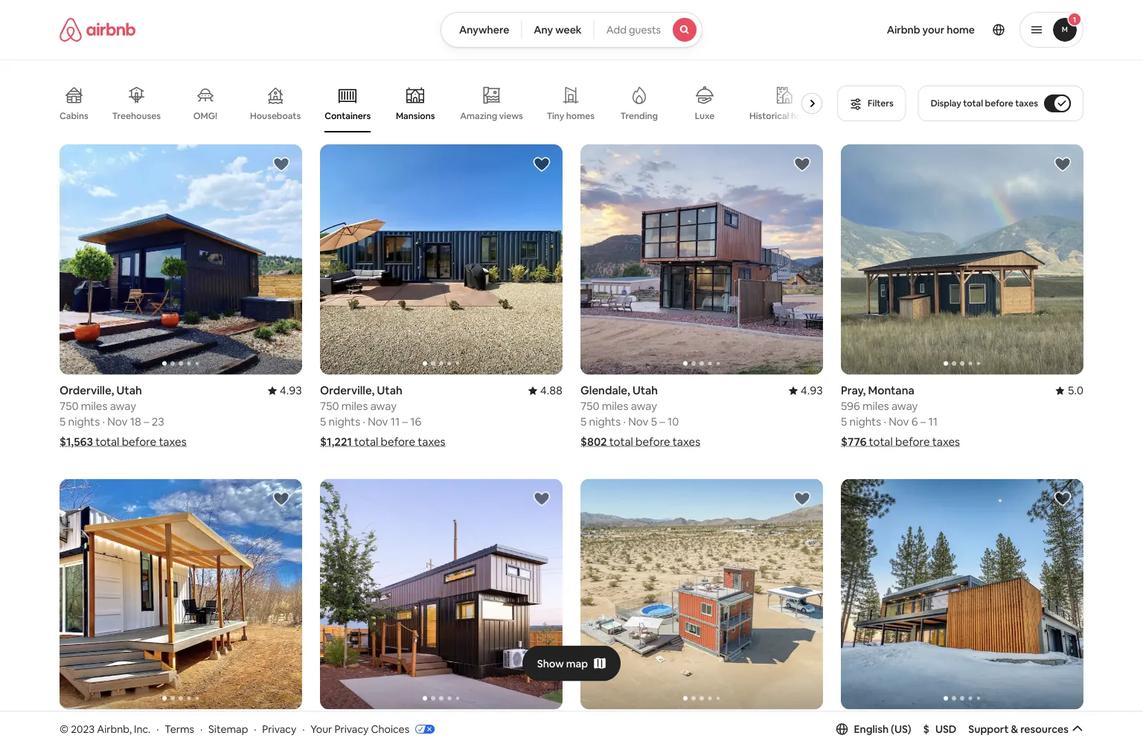Task type: describe. For each thing, give the bounding box(es) containing it.
apple valley, utah
[[320, 718, 415, 733]]

taxes for glendale, utah 750 miles away 5 nights · nov 5 – 10 $802 total before taxes
[[673, 435, 701, 449]]

resources
[[1021, 723, 1069, 736]]

before for orderville, utah 750 miles away 5 nights · nov 11 – 16 $1,221 total before taxes
[[381, 435, 415, 449]]

virgin, utah
[[60, 718, 121, 733]]

750 for orderville, utah 750 miles away 5 nights · nov 18 – 23 $1,563 total before taxes
[[60, 399, 78, 414]]

4 5 from the left
[[651, 415, 657, 429]]

· right 4.83
[[302, 723, 305, 736]]

add to wishlist: virgin, utah image
[[272, 490, 290, 508]]

support
[[969, 723, 1009, 736]]

4.83
[[280, 718, 302, 733]]

amazing
[[460, 110, 497, 122]]

home
[[947, 23, 975, 36]]

week
[[555, 23, 582, 36]]

airbnb your home
[[887, 23, 975, 36]]

11 inside pray, montana 596 miles away 5 nights · nov 6 – 11 $776 total before taxes
[[929, 415, 938, 429]]

add to wishlist: truckee, california image
[[1054, 490, 1072, 508]]

before for glendale, utah 750 miles away 5 nights · nov 5 – 10 $802 total before taxes
[[636, 435, 670, 449]]

show map button
[[522, 646, 621, 682]]

guests
[[629, 23, 661, 36]]

utah for 11
[[377, 384, 403, 398]]

11 inside orderville, utah 750 miles away 5 nights · nov 11 – 16 $1,221 total before taxes
[[391, 415, 400, 429]]

any week
[[534, 23, 582, 36]]

tiny homes
[[547, 110, 595, 122]]

4.93 out of 5 average rating image for orderville, utah 750 miles away 5 nights · nov 18 – 23 $1,563 total before taxes
[[268, 384, 302, 398]]

airbnb
[[887, 23, 921, 36]]

5 for $1,563
[[60, 415, 66, 429]]

truckee, california
[[841, 718, 940, 733]]

omg!
[[193, 110, 217, 122]]

6
[[912, 415, 918, 429]]

profile element
[[721, 0, 1084, 60]]

– for 16
[[402, 415, 408, 429]]

california
[[889, 718, 940, 733]]

before inside button
[[985, 98, 1014, 109]]

4.87 out of 5 average rating image
[[1049, 718, 1084, 733]]

luxe
[[695, 110, 715, 122]]

add to wishlist: joshua tree, california image
[[794, 490, 811, 508]]

orderville, utah 750 miles away 5 nights · nov 18 – 23 $1,563 total before taxes
[[60, 384, 187, 449]]

display total before taxes
[[931, 98, 1038, 109]]

display
[[931, 98, 962, 109]]

your
[[923, 23, 945, 36]]

total for pray, montana 596 miles away 5 nights · nov 6 – 11 $776 total before taxes
[[869, 435, 893, 449]]

anywhere button
[[441, 12, 522, 48]]

18
[[130, 415, 141, 429]]

nov for nov 18 – 23
[[107, 415, 128, 429]]

show
[[537, 657, 564, 670]]

· right the inc.
[[156, 723, 159, 736]]

valley,
[[354, 718, 387, 733]]

sitemap
[[209, 723, 248, 736]]

add guests
[[606, 23, 661, 36]]

2023
[[71, 723, 95, 736]]

homes for tiny homes
[[566, 110, 595, 122]]

english (us)
[[854, 723, 912, 736]]

your privacy choices
[[311, 723, 410, 736]]

– for 10
[[660, 415, 665, 429]]

total inside display total before taxes button
[[963, 98, 983, 109]]

group containing houseboats
[[60, 74, 829, 133]]

before for pray, montana 596 miles away 5 nights · nov 6 – 11 $776 total before taxes
[[896, 435, 930, 449]]

total for glendale, utah 750 miles away 5 nights · nov 5 – 10 $802 total before taxes
[[609, 435, 633, 449]]

terms
[[165, 723, 194, 736]]

$ usd
[[924, 723, 957, 736]]

1
[[1073, 15, 1077, 24]]

english (us) button
[[836, 723, 912, 736]]

mansions
[[396, 110, 435, 122]]

miles for nov 18 – 23
[[81, 399, 107, 414]]

glendale, utah 750 miles away 5 nights · nov 5 – 10 $802 total before taxes
[[581, 384, 701, 449]]

nights for $776
[[850, 415, 881, 429]]

miles for nov 5 – 10
[[602, 399, 629, 414]]

4.83 out of 5 average rating image
[[268, 718, 302, 733]]

4.88
[[540, 384, 563, 398]]

amazing views
[[460, 110, 523, 122]]

miles for nov 6 – 11
[[863, 399, 889, 414]]

4.87
[[1061, 718, 1084, 733]]

&
[[1011, 723, 1019, 736]]

montana
[[868, 384, 915, 398]]

away for 5
[[631, 399, 657, 414]]

taxes for orderville, utah 750 miles away 5 nights · nov 11 – 16 $1,221 total before taxes
[[418, 435, 446, 449]]

historical
[[750, 110, 789, 122]]

nights for $1,221
[[329, 415, 360, 429]]

terms link
[[165, 723, 194, 736]]

$802
[[581, 435, 607, 449]]

23
[[152, 415, 164, 429]]

total for orderville, utah 750 miles away 5 nights · nov 18 – 23 $1,563 total before taxes
[[95, 435, 119, 449]]

· inside orderville, utah 750 miles away 5 nights · nov 11 – 16 $1,221 total before taxes
[[363, 415, 365, 429]]

apple
[[320, 718, 352, 733]]

airbnb,
[[97, 723, 132, 736]]

add
[[606, 23, 627, 36]]

historical homes
[[750, 110, 820, 122]]

your
[[311, 723, 332, 736]]

map
[[566, 657, 588, 670]]

houseboats
[[250, 110, 301, 122]]

4.93 for glendale, utah 750 miles away 5 nights · nov 5 – 10 $802 total before taxes
[[801, 384, 823, 398]]

choices
[[371, 723, 410, 736]]

nov for nov 11 – 16
[[368, 415, 388, 429]]

add to wishlist: pray, montana image
[[1054, 156, 1072, 173]]

orderville, for orderville, utah 750 miles away 5 nights · nov 18 – 23 $1,563 total before taxes
[[60, 384, 114, 398]]

nights for $802
[[589, 415, 621, 429]]

orderville, for orderville, utah 750 miles away 5 nights · nov 11 – 16 $1,221 total before taxes
[[320, 384, 375, 398]]

sitemap link
[[209, 723, 248, 736]]

add to wishlist: orderville, utah image for 4.93
[[272, 156, 290, 173]]

privacy link
[[262, 723, 296, 736]]



Task type: locate. For each thing, give the bounding box(es) containing it.
utah inside orderville, utah 750 miles away 5 nights · nov 18 – 23 $1,563 total before taxes
[[117, 384, 142, 398]]

©
[[60, 723, 69, 736]]

· left privacy link
[[254, 723, 256, 736]]

0 horizontal spatial add to wishlist: orderville, utah image
[[272, 156, 290, 173]]

$1,221
[[320, 435, 352, 449]]

away for 6
[[892, 399, 918, 414]]

away for 11
[[370, 399, 397, 414]]

away
[[110, 399, 136, 414], [370, 399, 397, 414], [631, 399, 657, 414], [892, 399, 918, 414]]

750 inside glendale, utah 750 miles away 5 nights · nov 5 – 10 $802 total before taxes
[[581, 399, 600, 414]]

0 horizontal spatial 4.93
[[280, 384, 302, 398]]

taxes for pray, montana 596 miles away 5 nights · nov 6 – 11 $776 total before taxes
[[933, 435, 960, 449]]

total right $776
[[869, 435, 893, 449]]

16
[[410, 415, 422, 429]]

before inside orderville, utah 750 miles away 5 nights · nov 18 – 23 $1,563 total before taxes
[[122, 435, 156, 449]]

1 5 from the left
[[60, 415, 66, 429]]

2 add to wishlist: orderville, utah image from the left
[[533, 156, 551, 173]]

before down 10
[[636, 435, 670, 449]]

5 for $1,221
[[320, 415, 326, 429]]

taxes inside orderville, utah 750 miles away 5 nights · nov 11 – 16 $1,221 total before taxes
[[418, 435, 446, 449]]

· right terms
[[200, 723, 203, 736]]

– inside pray, montana 596 miles away 5 nights · nov 6 – 11 $776 total before taxes
[[921, 415, 926, 429]]

· left 6
[[884, 415, 887, 429]]

nights inside pray, montana 596 miles away 5 nights · nov 6 – 11 $776 total before taxes
[[850, 415, 881, 429]]

total right $802
[[609, 435, 633, 449]]

– for 23
[[144, 415, 149, 429]]

before down 6
[[896, 435, 930, 449]]

– right 18
[[144, 415, 149, 429]]

total inside pray, montana 596 miles away 5 nights · nov 6 – 11 $776 total before taxes
[[869, 435, 893, 449]]

nights inside orderville, utah 750 miles away 5 nights · nov 18 – 23 $1,563 total before taxes
[[68, 415, 100, 429]]

– inside glendale, utah 750 miles away 5 nights · nov 5 – 10 $802 total before taxes
[[660, 415, 665, 429]]

750 up $1,221
[[320, 399, 339, 414]]

away inside orderville, utah 750 miles away 5 nights · nov 18 – 23 $1,563 total before taxes
[[110, 399, 136, 414]]

nov inside orderville, utah 750 miles away 5 nights · nov 18 – 23 $1,563 total before taxes
[[107, 415, 128, 429]]

miles down 'montana'
[[863, 399, 889, 414]]

·
[[102, 415, 105, 429], [363, 415, 365, 429], [623, 415, 626, 429], [884, 415, 887, 429], [156, 723, 159, 736], [200, 723, 203, 736], [254, 723, 256, 736], [302, 723, 305, 736]]

total right display
[[963, 98, 983, 109]]

trending
[[621, 110, 658, 122]]

any week button
[[521, 12, 595, 48]]

nov for nov 6 – 11
[[889, 415, 909, 429]]

before down 18
[[122, 435, 156, 449]]

11 left 16
[[391, 415, 400, 429]]

tiny
[[547, 110, 564, 122]]

miles
[[81, 399, 107, 414], [341, 399, 368, 414], [602, 399, 629, 414], [863, 399, 889, 414]]

inc.
[[134, 723, 151, 736]]

glendale,
[[581, 384, 630, 398]]

miles down glendale,
[[602, 399, 629, 414]]

1 horizontal spatial 11
[[929, 415, 938, 429]]

· inside glendale, utah 750 miles away 5 nights · nov 5 – 10 $802 total before taxes
[[623, 415, 626, 429]]

taxes inside orderville, utah 750 miles away 5 nights · nov 18 – 23 $1,563 total before taxes
[[159, 435, 187, 449]]

1 – from the left
[[144, 415, 149, 429]]

–
[[144, 415, 149, 429], [402, 415, 408, 429], [660, 415, 665, 429], [921, 415, 926, 429]]

taxes inside glendale, utah 750 miles away 5 nights · nov 5 – 10 $802 total before taxes
[[673, 435, 701, 449]]

5 left 10
[[651, 415, 657, 429]]

4 nov from the left
[[889, 415, 909, 429]]

away inside pray, montana 596 miles away 5 nights · nov 6 – 11 $776 total before taxes
[[892, 399, 918, 414]]

3 nights from the left
[[589, 415, 621, 429]]

– inside orderville, utah 750 miles away 5 nights · nov 11 – 16 $1,221 total before taxes
[[402, 415, 408, 429]]

5.0
[[1068, 384, 1084, 398]]

3 750 from the left
[[581, 399, 600, 414]]

3 5 from the left
[[581, 415, 587, 429]]

1 button
[[1020, 12, 1084, 48]]

nights inside glendale, utah 750 miles away 5 nights · nov 5 – 10 $802 total before taxes
[[589, 415, 621, 429]]

2 nights from the left
[[329, 415, 360, 429]]

nights down 596
[[850, 415, 881, 429]]

4.93 out of 5 average rating image for glendale, utah 750 miles away 5 nights · nov 5 – 10 $802 total before taxes
[[789, 384, 823, 398]]

2 4.93 out of 5 average rating image from the left
[[789, 384, 823, 398]]

utah for 5
[[633, 384, 658, 398]]

0 horizontal spatial homes
[[566, 110, 595, 122]]

total right $1,563
[[95, 435, 119, 449]]

$1,563
[[60, 435, 93, 449]]

3 away from the left
[[631, 399, 657, 414]]

usd
[[936, 723, 957, 736]]

before
[[985, 98, 1014, 109], [122, 435, 156, 449], [381, 435, 415, 449], [636, 435, 670, 449], [896, 435, 930, 449]]

filters button
[[838, 86, 906, 121]]

750 inside orderville, utah 750 miles away 5 nights · nov 11 – 16 $1,221 total before taxes
[[320, 399, 339, 414]]

3 nov from the left
[[628, 415, 649, 429]]

nov left 16
[[368, 415, 388, 429]]

2 11 from the left
[[929, 415, 938, 429]]

2 750 from the left
[[320, 399, 339, 414]]

1 horizontal spatial 750
[[320, 399, 339, 414]]

5 up $802
[[581, 415, 587, 429]]

· inside pray, montana 596 miles away 5 nights · nov 6 – 11 $776 total before taxes
[[884, 415, 887, 429]]

airbnb your home link
[[878, 14, 984, 45]]

3 miles from the left
[[602, 399, 629, 414]]

10
[[668, 415, 679, 429]]

cabins
[[60, 110, 88, 122]]

– left 10
[[660, 415, 665, 429]]

2 horizontal spatial 750
[[581, 399, 600, 414]]

nights
[[68, 415, 100, 429], [329, 415, 360, 429], [589, 415, 621, 429], [850, 415, 881, 429]]

– right 6
[[921, 415, 926, 429]]

1 away from the left
[[110, 399, 136, 414]]

0 horizontal spatial orderville,
[[60, 384, 114, 398]]

4 – from the left
[[921, 415, 926, 429]]

2 4.93 from the left
[[801, 384, 823, 398]]

2 orderville, from the left
[[320, 384, 375, 398]]

miles inside orderville, utah 750 miles away 5 nights · nov 11 – 16 $1,221 total before taxes
[[341, 399, 368, 414]]

orderville, inside orderville, utah 750 miles away 5 nights · nov 18 – 23 $1,563 total before taxes
[[60, 384, 114, 398]]

nov left 18
[[107, 415, 128, 429]]

add to wishlist: orderville, utah image down tiny
[[533, 156, 551, 173]]

miles up $1,563
[[81, 399, 107, 414]]

4 miles from the left
[[863, 399, 889, 414]]

1 4.93 from the left
[[280, 384, 302, 398]]

english
[[854, 723, 889, 736]]

4.93 out of 5 average rating image
[[268, 384, 302, 398], [789, 384, 823, 398]]

4 nights from the left
[[850, 415, 881, 429]]

utah
[[117, 384, 142, 398], [377, 384, 403, 398], [633, 384, 658, 398], [96, 718, 121, 733], [390, 718, 415, 733]]

596
[[841, 399, 860, 414]]

2 privacy from the left
[[335, 723, 369, 736]]

homes right historical
[[791, 110, 820, 122]]

any
[[534, 23, 553, 36]]

5 up $1,563
[[60, 415, 66, 429]]

anywhere
[[459, 23, 509, 36]]

1 add to wishlist: orderville, utah image from the left
[[272, 156, 290, 173]]

· left 16
[[363, 415, 365, 429]]

taxes for orderville, utah 750 miles away 5 nights · nov 18 – 23 $1,563 total before taxes
[[159, 435, 187, 449]]

None search field
[[441, 12, 703, 48]]

treehouses
[[112, 110, 161, 122]]

2 miles from the left
[[341, 399, 368, 414]]

taxes
[[1016, 98, 1038, 109], [159, 435, 187, 449], [418, 435, 446, 449], [673, 435, 701, 449], [933, 435, 960, 449]]

– left 16
[[402, 415, 408, 429]]

add guests button
[[594, 12, 703, 48]]

1 miles from the left
[[81, 399, 107, 414]]

support & resources
[[969, 723, 1069, 736]]

· left 18
[[102, 415, 105, 429]]

nov inside glendale, utah 750 miles away 5 nights · nov 5 – 10 $802 total before taxes
[[628, 415, 649, 429]]

4.88 out of 5 average rating image
[[528, 384, 563, 398]]

© 2023 airbnb, inc. ·
[[60, 723, 159, 736]]

add to wishlist: apple valley, utah image
[[533, 490, 551, 508]]

– inside orderville, utah 750 miles away 5 nights · nov 18 – 23 $1,563 total before taxes
[[144, 415, 149, 429]]

show map
[[537, 657, 588, 670]]

750 down glendale,
[[581, 399, 600, 414]]

total inside orderville, utah 750 miles away 5 nights · nov 11 – 16 $1,221 total before taxes
[[354, 435, 378, 449]]

1 horizontal spatial 4.93 out of 5 average rating image
[[789, 384, 823, 398]]

before for orderville, utah 750 miles away 5 nights · nov 18 – 23 $1,563 total before taxes
[[122, 435, 156, 449]]

1 privacy from the left
[[262, 723, 296, 736]]

add to wishlist: orderville, utah image down houseboats
[[272, 156, 290, 173]]

1 750 from the left
[[60, 399, 78, 414]]

utah for 18
[[117, 384, 142, 398]]

nov left 6
[[889, 415, 909, 429]]

utah inside orderville, utah 750 miles away 5 nights · nov 11 – 16 $1,221 total before taxes
[[377, 384, 403, 398]]

virgin,
[[60, 718, 93, 733]]

orderville,
[[60, 384, 114, 398], [320, 384, 375, 398]]

1 horizontal spatial add to wishlist: orderville, utah image
[[533, 156, 551, 173]]

terms · sitemap · privacy
[[165, 723, 296, 736]]

5 5 from the left
[[841, 415, 847, 429]]

total for orderville, utah 750 miles away 5 nights · nov 11 – 16 $1,221 total before taxes
[[354, 435, 378, 449]]

display total before taxes button
[[918, 86, 1084, 121]]

3 – from the left
[[660, 415, 665, 429]]

nights up $1,563
[[68, 415, 100, 429]]

before inside glendale, utah 750 miles away 5 nights · nov 5 – 10 $802 total before taxes
[[636, 435, 670, 449]]

750 inside orderville, utah 750 miles away 5 nights · nov 18 – 23 $1,563 total before taxes
[[60, 399, 78, 414]]

taxes inside pray, montana 596 miles away 5 nights · nov 6 – 11 $776 total before taxes
[[933, 435, 960, 449]]

2 nov from the left
[[368, 415, 388, 429]]

privacy
[[262, 723, 296, 736], [335, 723, 369, 736]]

· inside orderville, utah 750 miles away 5 nights · nov 18 – 23 $1,563 total before taxes
[[102, 415, 105, 429]]

none search field containing anywhere
[[441, 12, 703, 48]]

pray, montana 596 miles away 5 nights · nov 6 – 11 $776 total before taxes
[[841, 384, 960, 449]]

away for 18
[[110, 399, 136, 414]]

miles inside pray, montana 596 miles away 5 nights · nov 6 – 11 $776 total before taxes
[[863, 399, 889, 414]]

support & resources button
[[969, 723, 1084, 736]]

orderville, utah 750 miles away 5 nights · nov 11 – 16 $1,221 total before taxes
[[320, 384, 446, 449]]

nov inside pray, montana 596 miles away 5 nights · nov 6 – 11 $776 total before taxes
[[889, 415, 909, 429]]

1 nights from the left
[[68, 415, 100, 429]]

5 down 596
[[841, 415, 847, 429]]

nov left 10
[[628, 415, 649, 429]]

total inside orderville, utah 750 miles away 5 nights · nov 18 – 23 $1,563 total before taxes
[[95, 435, 119, 449]]

nights up $1,221
[[329, 415, 360, 429]]

5 for $776
[[841, 415, 847, 429]]

750
[[60, 399, 78, 414], [320, 399, 339, 414], [581, 399, 600, 414]]

orderville, up $1,221
[[320, 384, 375, 398]]

1 horizontal spatial orderville,
[[320, 384, 375, 398]]

0 horizontal spatial 4.93 out of 5 average rating image
[[268, 384, 302, 398]]

before inside orderville, utah 750 miles away 5 nights · nov 11 – 16 $1,221 total before taxes
[[381, 435, 415, 449]]

total right $1,221
[[354, 435, 378, 449]]

1 orderville, from the left
[[60, 384, 114, 398]]

1 nov from the left
[[107, 415, 128, 429]]

homes
[[791, 110, 820, 122], [566, 110, 595, 122]]

orderville, up $1,563
[[60, 384, 114, 398]]

5 inside pray, montana 596 miles away 5 nights · nov 6 – 11 $776 total before taxes
[[841, 415, 847, 429]]

add to wishlist: orderville, utah image
[[272, 156, 290, 173], [533, 156, 551, 173]]

5 up $1,221
[[320, 415, 326, 429]]

orderville, inside orderville, utah 750 miles away 5 nights · nov 11 – 16 $1,221 total before taxes
[[320, 384, 375, 398]]

filters
[[868, 98, 894, 109]]

– for 11
[[921, 415, 926, 429]]

(us)
[[891, 723, 912, 736]]

nights up $802
[[589, 415, 621, 429]]

containers
[[325, 110, 371, 122]]

2 – from the left
[[402, 415, 408, 429]]

750 up $1,563
[[60, 399, 78, 414]]

away inside orderville, utah 750 miles away 5 nights · nov 11 – 16 $1,221 total before taxes
[[370, 399, 397, 414]]

nov inside orderville, utah 750 miles away 5 nights · nov 11 – 16 $1,221 total before taxes
[[368, 415, 388, 429]]

group
[[60, 74, 829, 133], [60, 144, 302, 375], [320, 144, 563, 375], [581, 144, 823, 375], [841, 144, 1084, 375], [60, 479, 302, 710], [320, 479, 563, 710], [581, 479, 823, 710], [841, 479, 1084, 710]]

4 away from the left
[[892, 399, 918, 414]]

add to wishlist: orderville, utah image for 4.88
[[533, 156, 551, 173]]

5 for $802
[[581, 415, 587, 429]]

homes right tiny
[[566, 110, 595, 122]]

miles inside glendale, utah 750 miles away 5 nights · nov 5 – 10 $802 total before taxes
[[602, 399, 629, 414]]

before down 16
[[381, 435, 415, 449]]

· down glendale,
[[623, 415, 626, 429]]

add to wishlist: glendale, utah image
[[794, 156, 811, 173]]

homes for historical homes
[[791, 110, 820, 122]]

4.93
[[280, 384, 302, 398], [801, 384, 823, 398]]

your privacy choices link
[[311, 723, 435, 737]]

750 for glendale, utah 750 miles away 5 nights · nov 5 – 10 $802 total before taxes
[[581, 399, 600, 414]]

before inside pray, montana 596 miles away 5 nights · nov 6 – 11 $776 total before taxes
[[896, 435, 930, 449]]

total
[[963, 98, 983, 109], [95, 435, 119, 449], [354, 435, 378, 449], [609, 435, 633, 449], [869, 435, 893, 449]]

1 11 from the left
[[391, 415, 400, 429]]

before right display
[[985, 98, 1014, 109]]

pray,
[[841, 384, 866, 398]]

total inside glendale, utah 750 miles away 5 nights · nov 5 – 10 $802 total before taxes
[[609, 435, 633, 449]]

5 inside orderville, utah 750 miles away 5 nights · nov 18 – 23 $1,563 total before taxes
[[60, 415, 66, 429]]

taxes inside button
[[1016, 98, 1038, 109]]

5.0 out of 5 average rating image
[[1056, 384, 1084, 398]]

1 horizontal spatial homes
[[791, 110, 820, 122]]

utah inside glendale, utah 750 miles away 5 nights · nov 5 – 10 $802 total before taxes
[[633, 384, 658, 398]]

11 right 6
[[929, 415, 938, 429]]

$776
[[841, 435, 867, 449]]

nights inside orderville, utah 750 miles away 5 nights · nov 11 – 16 $1,221 total before taxes
[[329, 415, 360, 429]]

1 horizontal spatial 4.93
[[801, 384, 823, 398]]

0 horizontal spatial privacy
[[262, 723, 296, 736]]

nov for nov 5 – 10
[[628, 415, 649, 429]]

miles for nov 11 – 16
[[341, 399, 368, 414]]

miles up $1,221
[[341, 399, 368, 414]]

2 away from the left
[[370, 399, 397, 414]]

2 5 from the left
[[320, 415, 326, 429]]

nights for $1,563
[[68, 415, 100, 429]]

miles inside orderville, utah 750 miles away 5 nights · nov 18 – 23 $1,563 total before taxes
[[81, 399, 107, 414]]

truckee,
[[841, 718, 887, 733]]

views
[[499, 110, 523, 122]]

1 horizontal spatial privacy
[[335, 723, 369, 736]]

750 for orderville, utah 750 miles away 5 nights · nov 11 – 16 $1,221 total before taxes
[[320, 399, 339, 414]]

4.93 for orderville, utah 750 miles away 5 nights · nov 18 – 23 $1,563 total before taxes
[[280, 384, 302, 398]]

$
[[924, 723, 930, 736]]

5 inside orderville, utah 750 miles away 5 nights · nov 11 – 16 $1,221 total before taxes
[[320, 415, 326, 429]]

0 horizontal spatial 11
[[391, 415, 400, 429]]

1 4.93 out of 5 average rating image from the left
[[268, 384, 302, 398]]

away inside glendale, utah 750 miles away 5 nights · nov 5 – 10 $802 total before taxes
[[631, 399, 657, 414]]

0 horizontal spatial 750
[[60, 399, 78, 414]]



Task type: vqa. For each thing, say whether or not it's contained in the screenshot.


